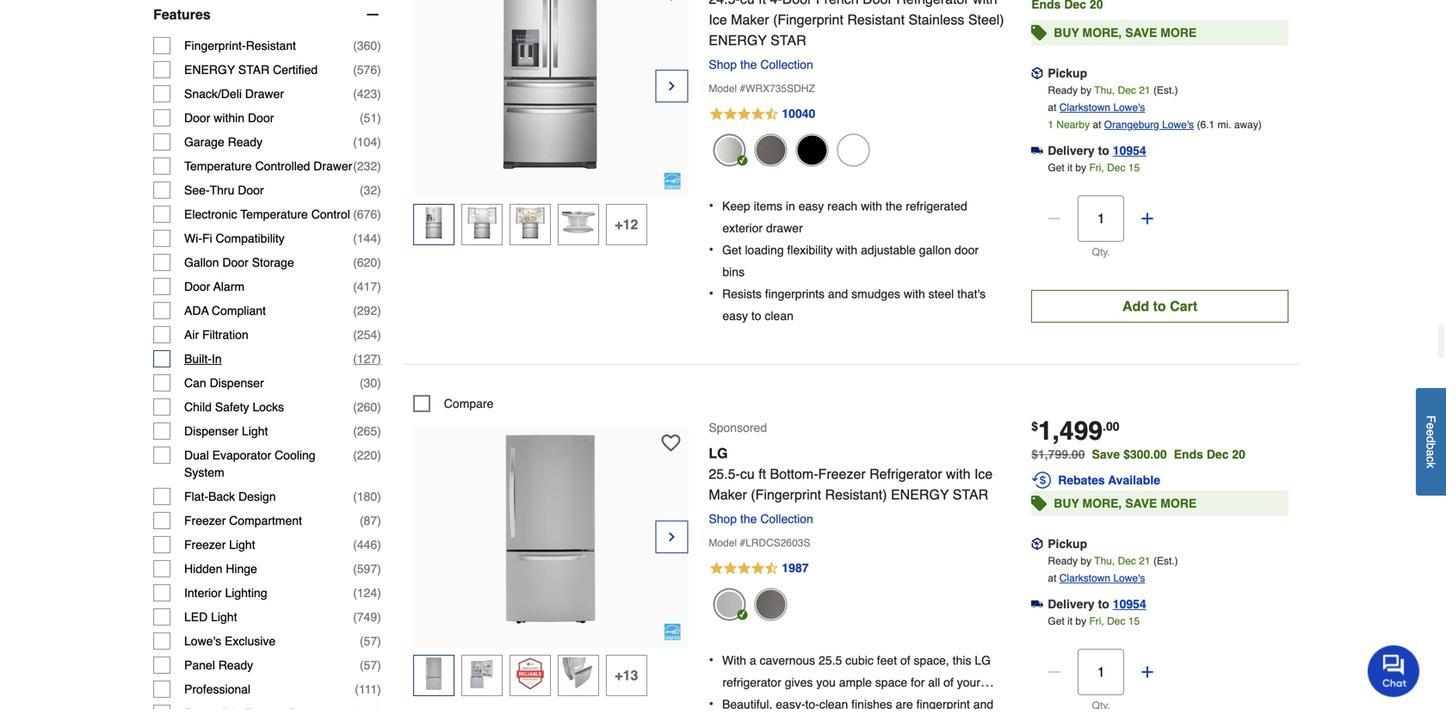 Task type: vqa. For each thing, say whether or not it's contained in the screenshot.
temperature to the bottom
yes



Task type: locate. For each thing, give the bounding box(es) containing it.
0 vertical spatial energy
[[709, 32, 767, 48]]

ice down 24.5-
[[709, 12, 727, 28]]

9 ) from the top
[[377, 232, 381, 245]]

stepper number input field with increment and decrement buttons number field for first minus image from the bottom
[[1078, 649, 1125, 696]]

1 vertical spatial at
[[1093, 119, 1102, 131]]

( up 265
[[353, 400, 357, 414]]

ends dec 20 element up the rebates available button
[[1174, 448, 1253, 462]]

2 model from the top
[[709, 537, 737, 549]]

ft inside 24.5-cu ft 4-door french door refrigerator with ice maker (fingerprint resistant stainless steel) energy star
[[759, 0, 766, 7]]

french
[[816, 0, 859, 7]]

temperature up thru
[[184, 159, 252, 173]]

21 down the available
[[1139, 555, 1151, 567]]

led
[[184, 610, 208, 624]]

ft left bottom-
[[759, 466, 766, 482]]

ft
[[759, 0, 766, 7], [759, 466, 766, 482]]

(est.) down the rebates available button
[[1154, 555, 1178, 567]]

0 horizontal spatial easy
[[723, 309, 748, 323]]

19 ) from the top
[[377, 490, 381, 504]]

1 collection from the top
[[761, 58, 813, 71]]

at inside the ready by thu, dec 21 (est.) at clarkstown lowe's
[[1048, 573, 1057, 585]]

gallery item 0 image for +12
[[456, 0, 645, 173]]

1 horizontal spatial ice
[[975, 466, 993, 482]]

2 tag filled image from the top
[[1032, 492, 1047, 516]]

1 minus image from the top
[[1046, 210, 1063, 227]]

lg inside • with a cavernous 25.5 cubic feet of space, this lg refrigerator gives you ample space for all of your family's favorite foods
[[975, 654, 991, 668]]

( for child safety locks
[[353, 400, 357, 414]]

1 get it by fri, dec 15 from the top
[[1048, 162, 1140, 174]]

system
[[184, 466, 224, 480]]

( for dispenser light
[[353, 425, 357, 438]]

1 vertical spatial light
[[229, 538, 255, 552]]

1 vertical spatial ice
[[975, 466, 993, 482]]

( for door within door
[[360, 111, 364, 125]]

collection up wrx735sdhz
[[761, 58, 813, 71]]

energy up snack/deli
[[184, 63, 235, 77]]

2 vertical spatial get
[[1048, 616, 1065, 628]]

compare
[[444, 397, 494, 411]]

2 ) from the top
[[377, 63, 381, 77]]

get it by fri, dec 15 down nearby
[[1048, 162, 1140, 174]]

1 stepper number input field with increment and decrement buttons number field from the top
[[1078, 195, 1125, 242]]

with left rebates icon at the bottom right
[[946, 466, 971, 482]]

1 horizontal spatial ends dec 20 element
[[1174, 448, 1253, 462]]

4.5 stars image
[[709, 104, 816, 125], [709, 559, 810, 579]]

resistant down french
[[847, 12, 905, 28]]

27 ) from the top
[[377, 683, 381, 697]]

2 horizontal spatial star
[[953, 487, 989, 503]]

plus image for first minus image from the top of the page
[[1139, 210, 1156, 227]]

(est.) inside the ready by thu, dec 21 (est.) at clarkstown lowe's
[[1154, 555, 1178, 567]]

cu inside 24.5-cu ft 4-door french door refrigerator with ice maker (fingerprint resistant stainless steel) energy star
[[740, 0, 755, 7]]

2 vertical spatial the
[[740, 512, 757, 526]]

with right reach on the top right
[[861, 199, 882, 213]]

57 for lowe's exclusive
[[364, 635, 377, 648]]

ready inside ready by thu, dec 21 (est.) at clarkstown lowe's 1 nearby at orangeburg lowe's (6.1 mi. away)
[[1048, 84, 1078, 96]]

0 vertical spatial dispenser
[[210, 376, 264, 390]]

1 vertical spatial clarkstown
[[1060, 573, 1111, 585]]

10040
[[782, 107, 816, 121]]

steel)
[[968, 12, 1004, 28]]

delivery right truck filled icon
[[1048, 598, 1095, 611]]

thumbnail image
[[417, 206, 450, 239], [466, 206, 498, 239], [514, 206, 547, 239], [562, 206, 595, 239], [417, 658, 450, 690], [466, 658, 498, 690], [514, 658, 547, 690], [562, 658, 595, 690]]

exterior
[[723, 221, 763, 235]]

5 ) from the top
[[377, 135, 381, 149]]

# up fingerprint resistant stainless steel image
[[740, 83, 746, 95]]

2 get it by fri, dec 15 from the top
[[1048, 616, 1140, 628]]

) for garage ready
[[377, 135, 381, 149]]

save up ready by thu, dec 21 (est.) at clarkstown lowe's 1 nearby at orangeburg lowe's (6.1 mi. away)
[[1125, 26, 1157, 40]]

get up the bins
[[722, 243, 742, 257]]

0 vertical spatial ends dec 20 element
[[1032, 0, 1110, 11]]

delivery down nearby
[[1048, 144, 1095, 158]]

0 vertical spatial a
[[1424, 450, 1438, 456]]

tag filled image down rebates icon at the bottom right
[[1032, 492, 1047, 516]]

1 vertical spatial (est.)
[[1154, 555, 1178, 567]]

2 buy from the top
[[1054, 497, 1079, 511]]

freezer inside lg 25.5-cu ft bottom-freezer refrigerator with ice maker (fingerprint resistant) energy star
[[818, 466, 866, 482]]

buy more, save more up ready by thu, dec 21 (est.) at clarkstown lowe's 1 nearby at orangeburg lowe's (6.1 mi. away)
[[1054, 26, 1197, 40]]

1 # from the top
[[740, 83, 746, 95]]

25.5-
[[709, 466, 740, 482]]

1 vertical spatial delivery to 10954
[[1048, 598, 1147, 611]]

lg 25.5-cu ft bottom-freezer refrigerator with ice maker (fingerprint resistant) energy star
[[709, 446, 993, 503]]

) for dual evaporator cooling system
[[377, 449, 381, 462]]

buy more, save more for thu, dec 21
[[1054, 497, 1197, 511]]

reach
[[828, 199, 858, 213]]

1 vertical spatial gallery item 0 image
[[456, 435, 645, 624]]

savings save $300.00 element
[[1092, 448, 1253, 462]]

1 vertical spatial thu,
[[1095, 555, 1115, 567]]

2 vertical spatial light
[[211, 610, 237, 624]]

0 vertical spatial light
[[242, 425, 268, 438]]

( for gallon door storage
[[353, 256, 357, 270]]

1 57 from the top
[[364, 635, 377, 648]]

0 vertical spatial ice
[[709, 12, 727, 28]]

more, for at
[[1083, 26, 1122, 40]]

1 buy more, save more from the top
[[1054, 26, 1197, 40]]

with up the steel)
[[973, 0, 998, 7]]

model for model # wrx735sdhz
[[709, 83, 737, 95]]

1 vertical spatial easy
[[723, 309, 748, 323]]

0 vertical spatial it
[[1068, 162, 1073, 174]]

2 10954 from the top
[[1113, 598, 1147, 611]]

1 more, from the top
[[1083, 26, 1122, 40]]

star down fingerprint-resistant
[[238, 63, 270, 77]]

2 it from the top
[[1068, 616, 1073, 628]]

1987
[[782, 561, 809, 575]]

loading
[[745, 243, 784, 257]]

more down the rebates available button
[[1161, 497, 1197, 511]]

at for ready by thu, dec 21 (est.) at clarkstown lowe's
[[1048, 573, 1057, 585]]

1 pickup from the top
[[1048, 66, 1087, 80]]

tag filled image for thu, dec 21
[[1032, 492, 1047, 516]]

1 10954 button from the top
[[1113, 142, 1147, 159]]

) for fingerprint-resistant
[[377, 39, 381, 53]]

1 horizontal spatial resistant
[[847, 12, 905, 28]]

( for freezer compartment
[[360, 514, 364, 528]]

compliant
[[212, 304, 266, 318]]

0 vertical spatial collection
[[761, 58, 813, 71]]

1 vertical spatial model
[[709, 537, 737, 549]]

2 collection from the top
[[761, 512, 813, 526]]

of right feet
[[901, 654, 911, 668]]

chevron right image
[[665, 78, 679, 95]]

2 buy more, save more from the top
[[1054, 497, 1197, 511]]

door
[[782, 0, 812, 7], [863, 0, 893, 7], [184, 111, 210, 125], [248, 111, 274, 125], [238, 183, 264, 197], [222, 256, 249, 270], [184, 280, 210, 294]]

15 ) from the top
[[377, 376, 381, 390]]

1 delivery to 10954 from the top
[[1048, 144, 1147, 158]]

10954 button for thu, dec 21
[[1113, 596, 1147, 613]]

shop the collection up model # wrx735sdhz
[[709, 58, 813, 71]]

24.5-
[[709, 0, 740, 7]]

0 vertical spatial the
[[740, 58, 757, 71]]

professional
[[184, 683, 251, 697]]

freezer for ( 446 )
[[184, 538, 226, 552]]

51
[[364, 111, 377, 125]]

temperature
[[184, 159, 252, 173], [240, 208, 308, 221]]

1 vertical spatial shop the collection link
[[709, 512, 820, 526]]

energy down 24.5-
[[709, 32, 767, 48]]

delivery to 10954 down the ready by thu, dec 21 (est.) at clarkstown lowe's
[[1048, 598, 1147, 611]]

to left clean
[[751, 309, 762, 323]]

111
[[359, 683, 377, 697]]

2 shop from the top
[[709, 512, 737, 526]]

it down nearby
[[1068, 162, 1073, 174]]

2 clarkstown from the top
[[1060, 573, 1111, 585]]

fri, down nearby
[[1089, 162, 1104, 174]]

door down wi-fi compatibility
[[222, 256, 249, 270]]

with
[[973, 0, 998, 7], [861, 199, 882, 213], [836, 243, 858, 257], [904, 287, 925, 301], [946, 466, 971, 482]]

2 delivery from the top
[[1048, 598, 1095, 611]]

0 horizontal spatial resistant
[[246, 39, 296, 53]]

built-
[[184, 352, 212, 366]]

to inside • keep items in easy reach with the refrigerated exterior drawer • get loading flexibility with adjustable gallon door bins • resists fingerprints and smudges with steel that's easy to clean
[[751, 309, 762, 323]]

1 gallery item 0 image from the top
[[456, 0, 645, 173]]

adjustable
[[861, 243, 916, 257]]

2 vertical spatial star
[[953, 487, 989, 503]]

keep
[[722, 199, 750, 213]]

(est.)
[[1154, 84, 1178, 96], [1154, 555, 1178, 567]]

ice inside 24.5-cu ft 4-door french door refrigerator with ice maker (fingerprint resistant stainless steel) energy star
[[709, 12, 727, 28]]

( 57 )
[[360, 635, 381, 648], [360, 659, 381, 672]]

thu, for ready by thu, dec 21 (est.) at clarkstown lowe's
[[1095, 555, 1115, 567]]

get it by fri, dec 15 for thu, dec 21
[[1048, 616, 1140, 628]]

) for lowe's exclusive
[[377, 635, 381, 648]]

maker down the 25.5-
[[709, 487, 747, 503]]

2 vertical spatial at
[[1048, 573, 1057, 585]]

( 220 )
[[353, 449, 381, 462]]

15 down the ready by thu, dec 21 (est.) at clarkstown lowe's
[[1129, 616, 1140, 628]]

bins
[[723, 265, 745, 279]]

1 vertical spatial a
[[750, 654, 756, 668]]

maker down 24.5-
[[731, 12, 769, 28]]

10 ) from the top
[[377, 256, 381, 270]]

( down 220
[[353, 490, 357, 504]]

2 fri, from the top
[[1089, 616, 1104, 628]]

1 4.5 stars image from the top
[[709, 104, 816, 125]]

clarkstown inside the ready by thu, dec 21 (est.) at clarkstown lowe's
[[1060, 573, 1111, 585]]

4.5 stars image containing 1987
[[709, 559, 810, 579]]

save down the available
[[1125, 497, 1157, 511]]

( for can dispenser
[[360, 376, 364, 390]]

.00
[[1103, 420, 1120, 434]]

) for gallon door storage
[[377, 256, 381, 270]]

1 e from the top
[[1424, 423, 1438, 430]]

cavernous
[[760, 654, 815, 668]]

0 vertical spatial thu,
[[1095, 84, 1115, 96]]

( for snack/deli drawer
[[353, 87, 357, 101]]

16 ) from the top
[[377, 400, 381, 414]]

1 vertical spatial delivery
[[1048, 598, 1095, 611]]

to
[[1098, 144, 1110, 158], [1153, 298, 1166, 314], [751, 309, 762, 323], [1098, 598, 1110, 611]]

1 more from the top
[[1161, 26, 1197, 40]]

2 # from the top
[[740, 537, 746, 549]]

1 plus image from the top
[[1139, 210, 1156, 227]]

energy star qualified image
[[664, 624, 681, 641]]

1 vertical spatial collection
[[761, 512, 813, 526]]

with inside lg 25.5-cu ft bottom-freezer refrigerator with ice maker (fingerprint resistant) energy star
[[946, 466, 971, 482]]

maker inside lg 25.5-cu ft bottom-freezer refrigerator with ice maker (fingerprint resistant) energy star
[[709, 487, 747, 503]]

( for door alarm
[[353, 280, 357, 294]]

1 horizontal spatial a
[[1424, 450, 1438, 456]]

20 ) from the top
[[377, 514, 381, 528]]

1 vertical spatial #
[[740, 537, 746, 549]]

4 • from the top
[[709, 652, 714, 668]]

7 ) from the top
[[377, 183, 381, 197]]

17 ) from the top
[[377, 425, 381, 438]]

10954 for at
[[1113, 144, 1147, 158]]

0 horizontal spatial star
[[238, 63, 270, 77]]

buy right the steel)
[[1054, 26, 1079, 40]]

1 buy from the top
[[1054, 26, 1079, 40]]

f
[[1424, 415, 1438, 423]]

1002543648 element
[[413, 395, 494, 412]]

0 vertical spatial 10954
[[1113, 144, 1147, 158]]

1 shop the collection link from the top
[[709, 58, 820, 71]]

0 vertical spatial plus image
[[1139, 210, 1156, 227]]

0 vertical spatial delivery to 10954
[[1048, 144, 1147, 158]]

( for freezer light
[[353, 538, 357, 552]]

$
[[1032, 420, 1038, 434]]

0 vertical spatial more
[[1161, 26, 1197, 40]]

dec
[[1118, 84, 1136, 96], [1107, 162, 1126, 174], [1207, 448, 1229, 462], [1118, 555, 1136, 567], [1107, 616, 1126, 628]]

4.5 stars image containing 10040
[[709, 104, 816, 125]]

) for can dispenser
[[377, 376, 381, 390]]

1 vertical spatial more,
[[1083, 497, 1122, 511]]

0 horizontal spatial ice
[[709, 12, 727, 28]]

0 vertical spatial buy more, save more
[[1054, 26, 1197, 40]]

2 21 from the top
[[1139, 555, 1151, 567]]

( 111 )
[[355, 683, 381, 697]]

by up nearby
[[1081, 84, 1092, 96]]

the inside • keep items in easy reach with the refrigerated exterior drawer • get loading flexibility with adjustable gallon door bins • resists fingerprints and smudges with steel that's easy to clean
[[886, 199, 903, 213]]

2 cu from the top
[[740, 466, 755, 482]]

20
[[1232, 448, 1246, 462]]

57 up ( 111 )
[[364, 659, 377, 672]]

• left with at the bottom of the page
[[709, 652, 714, 668]]

2 thu, from the top
[[1095, 555, 1115, 567]]

( for interior lighting
[[353, 586, 357, 600]]

21 for ready by thu, dec 21 (est.) at clarkstown lowe's 1 nearby at orangeburg lowe's (6.1 mi. away)
[[1139, 84, 1151, 96]]

0 vertical spatial save
[[1125, 26, 1157, 40]]

0 vertical spatial stepper number input field with increment and decrement buttons number field
[[1078, 195, 1125, 242]]

lg right this
[[975, 654, 991, 668]]

the left "refrigerated"
[[886, 199, 903, 213]]

bottom-
[[770, 466, 818, 482]]

get inside • keep items in easy reach with the refrigerated exterior drawer • get loading flexibility with adjustable gallon door bins • resists fingerprints and smudges with steel that's easy to clean
[[722, 243, 742, 257]]

the for 1st shop the collection 'link' from the bottom of the page
[[740, 512, 757, 526]]

ready down within
[[228, 135, 263, 149]]

0 vertical spatial minus image
[[1046, 210, 1063, 227]]

21 inside the ready by thu, dec 21 (est.) at clarkstown lowe's
[[1139, 555, 1151, 567]]

thu, up orangeburg
[[1095, 84, 1115, 96]]

shop the collection up model # lrdcs2603s on the bottom of page
[[709, 512, 813, 526]]

ft inside lg 25.5-cu ft bottom-freezer refrigerator with ice maker (fingerprint resistant) energy star
[[759, 466, 766, 482]]

57 down '749'
[[364, 635, 377, 648]]

save for thu, dec 21
[[1125, 497, 1157, 511]]

shop for 2nd shop the collection 'link' from the bottom of the page
[[709, 58, 737, 71]]

4.5 stars image down model # wrx735sdhz
[[709, 104, 816, 125]]

2 more, from the top
[[1083, 497, 1122, 511]]

freezer
[[818, 466, 866, 482], [184, 514, 226, 528], [184, 538, 226, 552]]

1 vertical spatial freezer
[[184, 514, 226, 528]]

1 vertical spatial 21
[[1139, 555, 1151, 567]]

1 vertical spatial ends dec 20 element
[[1174, 448, 1253, 462]]

light up evaporator
[[242, 425, 268, 438]]

2 vertical spatial save
[[1125, 497, 1157, 511]]

minus image
[[1046, 210, 1063, 227], [1046, 664, 1063, 681]]

6 ) from the top
[[377, 159, 381, 173]]

2 delivery to 10954 from the top
[[1048, 598, 1147, 611]]

1 ) from the top
[[377, 39, 381, 53]]

1 vertical spatial pickup
[[1048, 537, 1087, 551]]

plus image
[[1139, 210, 1156, 227], [1139, 664, 1156, 681]]

( up ( 292 ) at the top left of the page
[[353, 280, 357, 294]]

star inside 24.5-cu ft 4-door french door refrigerator with ice maker (fingerprint resistant stainless steel) energy star
[[771, 32, 806, 48]]

0 vertical spatial (fingerprint
[[773, 12, 844, 28]]

2 gallery item 0 image from the top
[[456, 435, 645, 624]]

( up 232
[[353, 135, 357, 149]]

thu, inside the ready by thu, dec 21 (est.) at clarkstown lowe's
[[1095, 555, 1115, 567]]

get for at
[[1048, 162, 1065, 174]]

2 pickup from the top
[[1048, 537, 1087, 551]]

get
[[1048, 162, 1065, 174], [722, 243, 742, 257], [1048, 616, 1065, 628]]

truck filled image
[[1032, 599, 1044, 611]]

tag filled image up pickup image
[[1032, 21, 1047, 45]]

2 stepper number input field with increment and decrement buttons number field from the top
[[1078, 649, 1125, 696]]

gallery item 0 image inside whirlpool24.5-cu ft 4-door french door refrigerator with ice maker (fingerprint resistant stainless steel) energy star element
[[456, 0, 645, 173]]

energy right resistant)
[[891, 487, 949, 503]]

1 vertical spatial 4.5 stars image
[[709, 559, 810, 579]]

heart outline image
[[662, 0, 680, 2], [662, 434, 680, 453]]

1 horizontal spatial energy
[[709, 32, 767, 48]]

1 cu from the top
[[740, 0, 755, 7]]

13 ) from the top
[[377, 328, 381, 342]]

tag filled image
[[1032, 21, 1047, 45], [1032, 492, 1047, 516]]

a inside • with a cavernous 25.5 cubic feet of space, this lg refrigerator gives you ample space for all of your family's favorite foods
[[750, 654, 756, 668]]

1 15 from the top
[[1129, 162, 1140, 174]]

2 plus image from the top
[[1139, 664, 1156, 681]]

3 ) from the top
[[377, 87, 381, 101]]

temperature controlled drawer ( 232 )
[[184, 159, 381, 173]]

dec down the available
[[1118, 555, 1136, 567]]

2 15 from the top
[[1129, 616, 1140, 628]]

get it by fri, dec 15 down the ready by thu, dec 21 (est.) at clarkstown lowe's
[[1048, 616, 1140, 628]]

alarm
[[213, 280, 245, 294]]

0 vertical spatial delivery
[[1048, 144, 1095, 158]]

ends dec 20 element
[[1032, 0, 1110, 11], [1174, 448, 1253, 462]]

( up ( 576 )
[[353, 39, 357, 53]]

drawer left 232
[[314, 159, 352, 173]]

1 21 from the top
[[1139, 84, 1151, 96]]

1 ft from the top
[[759, 0, 766, 7]]

clean
[[765, 309, 794, 323]]

minus image
[[364, 6, 381, 23]]

• left loading
[[709, 242, 714, 258]]

ready by thu, dec 21 (est.) at clarkstown lowe's 1 nearby at orangeburg lowe's (6.1 mi. away)
[[1048, 84, 1262, 131]]

printproof black stainless steel image
[[755, 589, 787, 621]]

1 model from the top
[[709, 83, 737, 95]]

0 vertical spatial more,
[[1083, 26, 1122, 40]]

4 ) from the top
[[377, 111, 381, 125]]

by down the ready by thu, dec 21 (est.) at clarkstown lowe's
[[1076, 616, 1087, 628]]

22 ) from the top
[[377, 562, 381, 576]]

0 vertical spatial tag filled image
[[1032, 21, 1047, 45]]

2 ( 57 ) from the top
[[360, 659, 381, 672]]

freezer up resistant)
[[818, 466, 866, 482]]

87
[[364, 514, 377, 528]]

# for wrx735sdhz
[[740, 83, 746, 95]]

light up hinge
[[229, 538, 255, 552]]

0 vertical spatial drawer
[[245, 87, 284, 101]]

1 horizontal spatial lg
[[975, 654, 991, 668]]

10954 button for at
[[1113, 142, 1147, 159]]

fingerprint-resistant
[[184, 39, 296, 53]]

) for flat-back design
[[377, 490, 381, 504]]

led light
[[184, 610, 237, 624]]

0 vertical spatial clarkstown lowe's button
[[1060, 99, 1145, 116]]

more for at
[[1161, 26, 1197, 40]]

( 57 ) up ( 111 )
[[360, 659, 381, 672]]

more,
[[1083, 26, 1122, 40], [1083, 497, 1122, 511]]

25 ) from the top
[[377, 635, 381, 648]]

get down the ready by thu, dec 21 (est.) at clarkstown lowe's
[[1048, 616, 1065, 628]]

26 ) from the top
[[377, 659, 381, 672]]

a right with at the bottom of the page
[[750, 654, 756, 668]]

0 vertical spatial heart outline image
[[662, 0, 680, 2]]

thu, for ready by thu, dec 21 (est.) at clarkstown lowe's 1 nearby at orangeburg lowe's (6.1 mi. away)
[[1095, 84, 1115, 96]]

1 vertical spatial get it by fri, dec 15
[[1048, 616, 1140, 628]]

a up k
[[1424, 450, 1438, 456]]

446
[[357, 538, 377, 552]]

( down 232
[[360, 183, 364, 197]]

254
[[357, 328, 377, 342]]

( down ( 260 )
[[353, 425, 357, 438]]

whirlpool24.5-cu ft 4-door french door refrigerator with ice maker (fingerprint resistant stainless steel) energy star element
[[413, 0, 688, 197]]

was price $1,799.00 element
[[1032, 443, 1092, 462]]

# up printproof stainless steel icon
[[740, 537, 746, 549]]

11 ) from the top
[[377, 280, 381, 294]]

1 horizontal spatial of
[[944, 676, 954, 690]]

fri, for thu, dec 21
[[1089, 616, 1104, 628]]

( for energy star certified
[[353, 63, 357, 77]]

actual price $1,499.00 element
[[1032, 416, 1120, 446]]

1 vertical spatial ft
[[759, 466, 766, 482]]

get it by fri, dec 15 for at
[[1048, 162, 1140, 174]]

delivery for thu, dec 21
[[1048, 598, 1095, 611]]

1 vertical spatial plus image
[[1139, 664, 1156, 681]]

( 446 )
[[353, 538, 381, 552]]

to inside button
[[1153, 298, 1166, 314]]

0 vertical spatial shop the collection link
[[709, 58, 820, 71]]

) for dispenser light
[[377, 425, 381, 438]]

1 horizontal spatial star
[[771, 32, 806, 48]]

save up 'rebates available'
[[1092, 448, 1120, 462]]

easy down resists
[[723, 309, 748, 323]]

1 clarkstown from the top
[[1060, 102, 1111, 114]]

15 down orangeburg
[[1129, 162, 1140, 174]]

flexibility
[[787, 243, 833, 257]]

$1,799.00
[[1032, 448, 1085, 462]]

0 vertical spatial pickup
[[1048, 66, 1087, 80]]

360
[[357, 39, 377, 53]]

(fingerprint inside lg 25.5-cu ft bottom-freezer refrigerator with ice maker (fingerprint resistant) energy star
[[751, 487, 821, 503]]

1 vertical spatial more
[[1161, 497, 1197, 511]]

0 vertical spatial 21
[[1139, 84, 1151, 96]]

get for thu, dec 21
[[1048, 616, 1065, 628]]

0 vertical spatial refrigerator
[[896, 0, 969, 7]]

cu
[[740, 0, 755, 7], [740, 466, 755, 482]]

dispenser up child safety locks
[[210, 376, 264, 390]]

21 ) from the top
[[377, 538, 381, 552]]

gallery item 0 image
[[456, 0, 645, 173], [456, 435, 645, 624]]

( for panel ready
[[360, 659, 364, 672]]

model right chevron right image
[[709, 537, 737, 549]]

dispenser light
[[184, 425, 268, 438]]

2 4.5 stars image from the top
[[709, 559, 810, 579]]

1 vertical spatial 10954
[[1113, 598, 1147, 611]]

0 vertical spatial 57
[[364, 635, 377, 648]]

clarkstown for ready by thu, dec 21 (est.) at clarkstown lowe's 1 nearby at orangeburg lowe's (6.1 mi. away)
[[1060, 102, 1111, 114]]

( down ( 254 )
[[353, 352, 357, 366]]

( down ( 144 )
[[353, 256, 357, 270]]

0 horizontal spatial of
[[901, 654, 911, 668]]

( down ( 104 )
[[353, 159, 357, 173]]

thu, down 'rebates available'
[[1095, 555, 1115, 567]]

resistant down the features button
[[246, 39, 296, 53]]

buy down rebates
[[1054, 497, 1079, 511]]

( for flat-back design
[[353, 490, 357, 504]]

more up ready by thu, dec 21 (est.) at clarkstown lowe's 1 nearby at orangeburg lowe's (6.1 mi. away)
[[1161, 26, 1197, 40]]

24.5-cu ft 4-door french door refrigerator with ice maker (fingerprint resistant stainless steel) energy star link
[[709, 0, 1011, 51]]

locks
[[253, 400, 284, 414]]

more
[[1161, 26, 1197, 40], [1161, 497, 1197, 511]]

refrigerator
[[723, 676, 782, 690]]

1 thu, from the top
[[1095, 84, 1115, 96]]

( for lowe's exclusive
[[360, 635, 364, 648]]

door right within
[[248, 111, 274, 125]]

thu,
[[1095, 84, 1115, 96], [1095, 555, 1115, 567]]

c
[[1424, 456, 1438, 462]]

0 vertical spatial freezer
[[818, 466, 866, 482]]

21 inside ready by thu, dec 21 (est.) at clarkstown lowe's 1 nearby at orangeburg lowe's (6.1 mi. away)
[[1139, 84, 1151, 96]]

shop the collection
[[709, 58, 813, 71], [709, 512, 813, 526]]

1 tag filled image from the top
[[1032, 21, 1047, 45]]

• inside • with a cavernous 25.5 cubic feet of space, this lg refrigerator gives you ample space for all of your family's favorite foods
[[709, 652, 714, 668]]

1987 button
[[709, 559, 1011, 579]]

1 vertical spatial tag filled image
[[1032, 492, 1047, 516]]

0 vertical spatial maker
[[731, 12, 769, 28]]

tag filled image for at
[[1032, 21, 1047, 45]]

1 vertical spatial energy
[[184, 63, 235, 77]]

( 51 )
[[360, 111, 381, 125]]

12 ) from the top
[[377, 304, 381, 318]]

( down ( 180 )
[[360, 514, 364, 528]]

23 ) from the top
[[377, 586, 381, 600]]

( for led light
[[353, 610, 357, 624]]

1 ( 57 ) from the top
[[360, 635, 381, 648]]

fingerprint resistant stainless steel image
[[713, 134, 746, 167]]

2 ft from the top
[[759, 466, 766, 482]]

to right add
[[1153, 298, 1166, 314]]

24.5-cu ft 4-door french door refrigerator with ice maker (fingerprint resistant stainless steel) energy star
[[709, 0, 1004, 48]]

14 ) from the top
[[377, 352, 381, 366]]

lg
[[709, 446, 728, 462], [975, 654, 991, 668]]

wi-
[[184, 232, 202, 245]]

1 vertical spatial refrigerator
[[870, 466, 942, 482]]

can
[[184, 376, 206, 390]]

( up ( 260 )
[[360, 376, 364, 390]]

gallery item 0 image inside lg25.5-cu ft bottom-freezer refrigerator with ice maker (fingerprint resistant) energy star element
[[456, 435, 645, 624]]

features
[[153, 7, 211, 22]]

0 vertical spatial shop the collection
[[709, 58, 813, 71]]

space
[[875, 676, 908, 690]]

ready inside the ready by thu, dec 21 (est.) at clarkstown lowe's
[[1048, 555, 1078, 567]]

star
[[771, 32, 806, 48], [238, 63, 270, 77], [953, 487, 989, 503]]

drawer down energy star certified
[[245, 87, 284, 101]]

refrigerator inside lg 25.5-cu ft bottom-freezer refrigerator with ice maker (fingerprint resistant) energy star
[[870, 466, 942, 482]]

clarkstown inside ready by thu, dec 21 (est.) at clarkstown lowe's 1 nearby at orangeburg lowe's (6.1 mi. away)
[[1060, 102, 1111, 114]]

1 (est.) from the top
[[1154, 84, 1178, 96]]

ice inside lg 25.5-cu ft bottom-freezer refrigerator with ice maker (fingerprint resistant) energy star
[[975, 466, 993, 482]]

dual
[[184, 449, 209, 462]]

18 ) from the top
[[377, 449, 381, 462]]

gallon
[[184, 256, 219, 270]]

Stepper number input field with increment and decrement buttons number field
[[1078, 195, 1125, 242], [1078, 649, 1125, 696]]

10954 down the ready by thu, dec 21 (est.) at clarkstown lowe's
[[1113, 598, 1147, 611]]

) for energy star certified
[[377, 63, 381, 77]]

2 more from the top
[[1161, 497, 1197, 511]]

• keep items in easy reach with the refrigerated exterior drawer • get loading flexibility with adjustable gallon door bins • resists fingerprints and smudges with steel that's easy to clean
[[709, 198, 986, 323]]

1 vertical spatial get
[[722, 243, 742, 257]]

) for wi-fi compatibility
[[377, 232, 381, 245]]

1 vertical spatial stepper number input field with increment and decrement buttons number field
[[1078, 649, 1125, 696]]

sponsored
[[709, 421, 767, 435]]

0 vertical spatial 10954 button
[[1113, 142, 1147, 159]]

refrigerator inside 24.5-cu ft 4-door french door refrigerator with ice maker (fingerprint resistant stainless steel) energy star
[[896, 0, 969, 7]]

(est.) inside ready by thu, dec 21 (est.) at clarkstown lowe's 1 nearby at orangeburg lowe's (6.1 mi. away)
[[1154, 84, 1178, 96]]

0 vertical spatial get it by fri, dec 15
[[1048, 162, 1140, 174]]

1 shop from the top
[[709, 58, 737, 71]]

ample
[[839, 676, 872, 690]]

thu, inside ready by thu, dec 21 (est.) at clarkstown lowe's 1 nearby at orangeburg lowe's (6.1 mi. away)
[[1095, 84, 1115, 96]]

10954 button down the ready by thu, dec 21 (est.) at clarkstown lowe's
[[1113, 596, 1147, 613]]

resistant inside 24.5-cu ft 4-door french door refrigerator with ice maker (fingerprint resistant stainless steel) energy star
[[847, 12, 905, 28]]

1 vertical spatial fri,
[[1089, 616, 1104, 628]]

0 vertical spatial #
[[740, 83, 746, 95]]

1 delivery from the top
[[1048, 144, 1095, 158]]

1 vertical spatial lg
[[975, 654, 991, 668]]

) for panel ready
[[377, 659, 381, 672]]

1 vertical spatial save
[[1092, 448, 1120, 462]]

resistant
[[847, 12, 905, 28], [246, 39, 296, 53]]

e up d
[[1424, 423, 1438, 430]]

24 ) from the top
[[377, 610, 381, 624]]

the up model # wrx735sdhz
[[740, 58, 757, 71]]

energy inside 24.5-cu ft 4-door french door refrigerator with ice maker (fingerprint resistant stainless steel) energy star
[[709, 32, 767, 48]]

1 vertical spatial dispenser
[[184, 425, 239, 438]]

of right the all
[[944, 676, 954, 690]]

freezer down flat-
[[184, 514, 226, 528]]

( 57 ) for exclusive
[[360, 635, 381, 648]]

417
[[357, 280, 377, 294]]

1 fri, from the top
[[1089, 162, 1104, 174]]

1 vertical spatial maker
[[709, 487, 747, 503]]

• with a cavernous 25.5 cubic feet of space, this lg refrigerator gives you ample space for all of your family's favorite foods
[[709, 652, 991, 709]]

1 10954 from the top
[[1113, 144, 1147, 158]]

by inside ready by thu, dec 21 (est.) at clarkstown lowe's 1 nearby at orangeburg lowe's (6.1 mi. away)
[[1081, 84, 1092, 96]]

refrigerator up stainless in the right of the page
[[896, 0, 969, 7]]

by inside the ready by thu, dec 21 (est.) at clarkstown lowe's
[[1081, 555, 1092, 567]]

0 vertical spatial at
[[1048, 102, 1057, 114]]

the for 2nd shop the collection 'link' from the bottom of the page
[[740, 58, 757, 71]]

buy more, save more
[[1054, 26, 1197, 40], [1054, 497, 1197, 511]]

pickup image
[[1032, 538, 1044, 550]]

lowe's inside the ready by thu, dec 21 (est.) at clarkstown lowe's
[[1114, 573, 1145, 585]]

10954 down orangeburg
[[1113, 144, 1147, 158]]

2 57 from the top
[[364, 659, 377, 672]]

2 • from the top
[[709, 242, 714, 258]]

1 it from the top
[[1068, 162, 1073, 174]]

0 vertical spatial ft
[[759, 0, 766, 7]]

cubic
[[846, 654, 874, 668]]



Task type: describe. For each thing, give the bounding box(es) containing it.
260
[[357, 400, 377, 414]]

gallery item 0 image for +13
[[456, 435, 645, 624]]

mi.
[[1218, 119, 1232, 131]]

gallon
[[919, 243, 951, 257]]

0 horizontal spatial energy
[[184, 63, 235, 77]]

buy for at
[[1054, 26, 1079, 40]]

lg inside lg 25.5-cu ft bottom-freezer refrigerator with ice maker (fingerprint resistant) energy star
[[709, 446, 728, 462]]

freezer compartment
[[184, 514, 302, 528]]

energy star certified
[[184, 63, 318, 77]]

( for see-thru door
[[360, 183, 364, 197]]

( for ada compliant
[[353, 304, 357, 318]]

2 shop the collection from the top
[[709, 512, 813, 526]]

orangeburg
[[1104, 119, 1160, 131]]

1
[[1048, 119, 1054, 131]]

+13 button
[[606, 655, 647, 697]]

freezer for ( 87 )
[[184, 514, 226, 528]]

) for led light
[[377, 610, 381, 624]]

delivery to 10954 for thu, dec 21
[[1048, 598, 1147, 611]]

rebates available button
[[1032, 470, 1289, 491]]

dec down the ready by thu, dec 21 (est.) at clarkstown lowe's
[[1107, 616, 1126, 628]]

( for professional
[[355, 683, 359, 697]]

door right thru
[[238, 183, 264, 197]]

fri, for at
[[1089, 162, 1104, 174]]

576
[[357, 63, 377, 77]]

( for hidden hinge
[[353, 562, 357, 576]]

ends dec 20 element containing ends dec 20
[[1174, 448, 1253, 462]]

) for hidden hinge
[[377, 562, 381, 576]]

2 shop the collection link from the top
[[709, 512, 820, 526]]

pickup for at
[[1048, 66, 1087, 80]]

pickup for thu, dec 21
[[1048, 537, 1087, 551]]

( right control
[[353, 208, 357, 221]]

snack/deli drawer
[[184, 87, 284, 101]]

) for air filtration
[[377, 328, 381, 342]]

0 horizontal spatial ends dec 20 element
[[1032, 0, 1110, 11]]

( for built-in
[[353, 352, 357, 366]]

lg25.5-cu ft bottom-freezer refrigerator with ice maker (fingerprint resistant) energy star element
[[413, 426, 688, 648]]

delivery for at
[[1048, 144, 1095, 158]]

1 vertical spatial drawer
[[314, 159, 352, 173]]

energy inside lg 25.5-cu ft bottom-freezer refrigerator with ice maker (fingerprint resistant) energy star
[[891, 487, 949, 503]]

1 vertical spatial temperature
[[240, 208, 308, 221]]

( 597 )
[[353, 562, 381, 576]]

1 heart outline image from the top
[[662, 0, 680, 2]]

749
[[357, 610, 377, 624]]

white image
[[837, 134, 870, 167]]

( 104 )
[[353, 135, 381, 149]]

2 e from the top
[[1424, 430, 1438, 436]]

) for door within door
[[377, 111, 381, 125]]

smudges
[[852, 287, 901, 301]]

1 shop the collection from the top
[[709, 58, 813, 71]]

) for freezer compartment
[[377, 514, 381, 528]]

resistant)
[[825, 487, 887, 503]]

0 vertical spatial easy
[[799, 199, 824, 213]]

door left french
[[782, 0, 812, 7]]

(6.1
[[1197, 119, 1215, 131]]

light for freezer light
[[229, 538, 255, 552]]

delivery to 10954 for at
[[1048, 144, 1147, 158]]

) for see-thru door
[[377, 183, 381, 197]]

available
[[1108, 474, 1161, 487]]

fi
[[202, 232, 212, 245]]

) for snack/deli drawer
[[377, 87, 381, 101]]

by down nearby
[[1076, 162, 1087, 174]]

model # wrx735sdhz
[[709, 83, 815, 95]]

exclusive
[[225, 635, 276, 648]]

snack/deli
[[184, 87, 242, 101]]

1 • from the top
[[709, 198, 714, 214]]

truck filled image
[[1032, 145, 1044, 157]]

foods
[[809, 698, 838, 709]]

stepper number input field with increment and decrement buttons number field for first minus image from the top of the page
[[1078, 195, 1125, 242]]

more for thu, dec 21
[[1161, 497, 1197, 511]]

favorite
[[766, 698, 806, 709]]

( 620 )
[[353, 256, 381, 270]]

compatibility
[[216, 232, 285, 245]]

15 for thu, dec 21
[[1129, 616, 1140, 628]]

4.5 stars image for 10040 button
[[709, 104, 816, 125]]

chevron right image
[[665, 529, 679, 546]]

in
[[786, 199, 795, 213]]

gallon door storage
[[184, 256, 294, 270]]

it for thu, dec 21
[[1068, 616, 1073, 628]]

wrx735sdhz
[[746, 83, 815, 95]]

family's
[[723, 698, 763, 709]]

( 576 )
[[353, 63, 381, 77]]

8 ) from the top
[[377, 208, 381, 221]]

0 vertical spatial temperature
[[184, 159, 252, 173]]

( 57 ) for ready
[[360, 659, 381, 672]]

dec inside the ready by thu, dec 21 (est.) at clarkstown lowe's
[[1118, 555, 1136, 567]]

k
[[1424, 462, 1438, 468]]

add to cart
[[1123, 298, 1198, 314]]

door right french
[[863, 0, 893, 7]]

10954 for thu, dec 21
[[1113, 598, 1147, 611]]

it for at
[[1068, 162, 1073, 174]]

3 • from the top
[[709, 286, 714, 301]]

a inside 'button'
[[1424, 450, 1438, 456]]

4.5 stars image for 1987 button
[[709, 559, 810, 579]]

1 vertical spatial resistant
[[246, 39, 296, 53]]

$1,799.00 save $300.00 ends dec 20
[[1032, 448, 1246, 462]]

black image
[[796, 134, 829, 167]]

) for interior lighting
[[377, 586, 381, 600]]

fingerprint resistant black stainless image
[[755, 134, 787, 167]]

resists
[[722, 287, 762, 301]]

printproof stainless steel image
[[713, 589, 746, 621]]

( for dual evaporator cooling system
[[353, 449, 357, 462]]

with right the "flexibility" on the right top of the page
[[836, 243, 858, 257]]

more, for thu, dec 21
[[1083, 497, 1122, 511]]

with
[[722, 654, 746, 668]]

model for model # lrdcs2603s
[[709, 537, 737, 549]]

1 clarkstown lowe's button from the top
[[1060, 99, 1145, 116]]

wi-fi compatibility
[[184, 232, 285, 245]]

) for professional
[[377, 683, 381, 697]]

) for built-in
[[377, 352, 381, 366]]

light for dispenser light
[[242, 425, 268, 438]]

plus image for first minus image from the bottom
[[1139, 664, 1156, 681]]

(est.) for ready by thu, dec 21 (est.) at clarkstown lowe's
[[1154, 555, 1178, 567]]

1 vertical spatial star
[[238, 63, 270, 77]]

104
[[357, 135, 377, 149]]

to down orangeburg
[[1098, 144, 1110, 158]]

save for at
[[1125, 26, 1157, 40]]

0 vertical spatial of
[[901, 654, 911, 668]]

32
[[364, 183, 377, 197]]

180
[[357, 490, 377, 504]]

star inside lg 25.5-cu ft bottom-freezer refrigerator with ice maker (fingerprint resistant) energy star
[[953, 487, 989, 503]]

10040 button
[[709, 104, 1011, 125]]

dec left 20
[[1207, 448, 1229, 462]]

air filtration
[[184, 328, 249, 342]]

collection for 1st shop the collection 'link' from the bottom of the page
[[761, 512, 813, 526]]

21 for ready by thu, dec 21 (est.) at clarkstown lowe's
[[1139, 555, 1151, 567]]

2 clarkstown lowe's button from the top
[[1060, 570, 1145, 587]]

( for wi-fi compatibility
[[353, 232, 357, 245]]

door alarm
[[184, 280, 245, 294]]

+12 button
[[606, 204, 647, 245]]

( for air filtration
[[353, 328, 357, 342]]

door within door
[[184, 111, 274, 125]]

electronic temperature control ( 676 )
[[184, 208, 381, 221]]

that's
[[957, 287, 986, 301]]

rebates available
[[1058, 474, 1161, 487]]

collection for 2nd shop the collection 'link' from the bottom of the page
[[761, 58, 813, 71]]

orangeburg lowe's button
[[1104, 116, 1194, 133]]

) for child safety locks
[[377, 400, 381, 414]]

) for ada compliant
[[377, 304, 381, 318]]

( 749 )
[[353, 610, 381, 624]]

door up garage
[[184, 111, 210, 125]]

( 417 )
[[353, 280, 381, 294]]

(est.) for ready by thu, dec 21 (est.) at clarkstown lowe's 1 nearby at orangeburg lowe's (6.1 mi. away)
[[1154, 84, 1178, 96]]

with inside 24.5-cu ft 4-door french door refrigerator with ice maker (fingerprint resistant stainless steel) energy star
[[973, 0, 998, 7]]

qty.
[[1092, 246, 1110, 258]]

panel ready
[[184, 659, 253, 672]]

dec inside ready by thu, dec 21 (est.) at clarkstown lowe's 1 nearby at orangeburg lowe's (6.1 mi. away)
[[1118, 84, 1136, 96]]

panel
[[184, 659, 215, 672]]

pickup image
[[1032, 67, 1044, 79]]

1,499
[[1038, 416, 1103, 446]]

away)
[[1234, 119, 1262, 131]]

) for door alarm
[[377, 280, 381, 294]]

buy for thu, dec 21
[[1054, 497, 1079, 511]]

light for led light
[[211, 610, 237, 624]]

) for freezer light
[[377, 538, 381, 552]]

and
[[828, 287, 848, 301]]

compartment
[[229, 514, 302, 528]]

with left steel
[[904, 287, 925, 301]]

chat invite button image
[[1368, 645, 1421, 697]]

ready down the 'lowe's exclusive'
[[218, 659, 253, 672]]

cu inside lg 25.5-cu ft bottom-freezer refrigerator with ice maker (fingerprint resistant) energy star
[[740, 466, 755, 482]]

items
[[754, 199, 783, 213]]

# for lrdcs2603s
[[740, 537, 746, 549]]

( for garage ready
[[353, 135, 357, 149]]

hidden hinge
[[184, 562, 257, 576]]

( 87 )
[[360, 514, 381, 528]]

( 254 )
[[353, 328, 381, 342]]

feet
[[877, 654, 897, 668]]

fingerprint-
[[184, 39, 246, 53]]

model # lrdcs2603s
[[709, 537, 811, 549]]

maker inside 24.5-cu ft 4-door french door refrigerator with ice maker (fingerprint resistant stainless steel) energy star
[[731, 12, 769, 28]]

( 265 )
[[353, 425, 381, 438]]

57 for panel ready
[[364, 659, 377, 672]]

to down the ready by thu, dec 21 (est.) at clarkstown lowe's
[[1098, 598, 1110, 611]]

garage ready
[[184, 135, 263, 149]]

( 180 )
[[353, 490, 381, 504]]

dec down orangeburg
[[1107, 162, 1126, 174]]

filtration
[[202, 328, 249, 342]]

all
[[928, 676, 940, 690]]

buy more, save more for at
[[1054, 26, 1197, 40]]

electronic
[[184, 208, 237, 221]]

door up ada
[[184, 280, 210, 294]]

( 260 )
[[353, 400, 381, 414]]

15 for at
[[1129, 162, 1140, 174]]

clarkstown for ready by thu, dec 21 (est.) at clarkstown lowe's
[[1060, 573, 1111, 585]]

rebates icon image
[[1032, 470, 1052, 491]]

620
[[357, 256, 377, 270]]

shop for 1st shop the collection 'link' from the bottom of the page
[[709, 512, 737, 526]]

2 heart outline image from the top
[[662, 434, 680, 453]]

292
[[357, 304, 377, 318]]

2 minus image from the top
[[1046, 664, 1063, 681]]

(fingerprint inside 24.5-cu ft 4-door french door refrigerator with ice maker (fingerprint resistant stainless steel) energy star
[[773, 12, 844, 28]]

energy star qualified image
[[664, 173, 681, 190]]

child safety locks
[[184, 400, 284, 414]]

( for fingerprint-resistant
[[353, 39, 357, 53]]

( 30 )
[[360, 376, 381, 390]]



